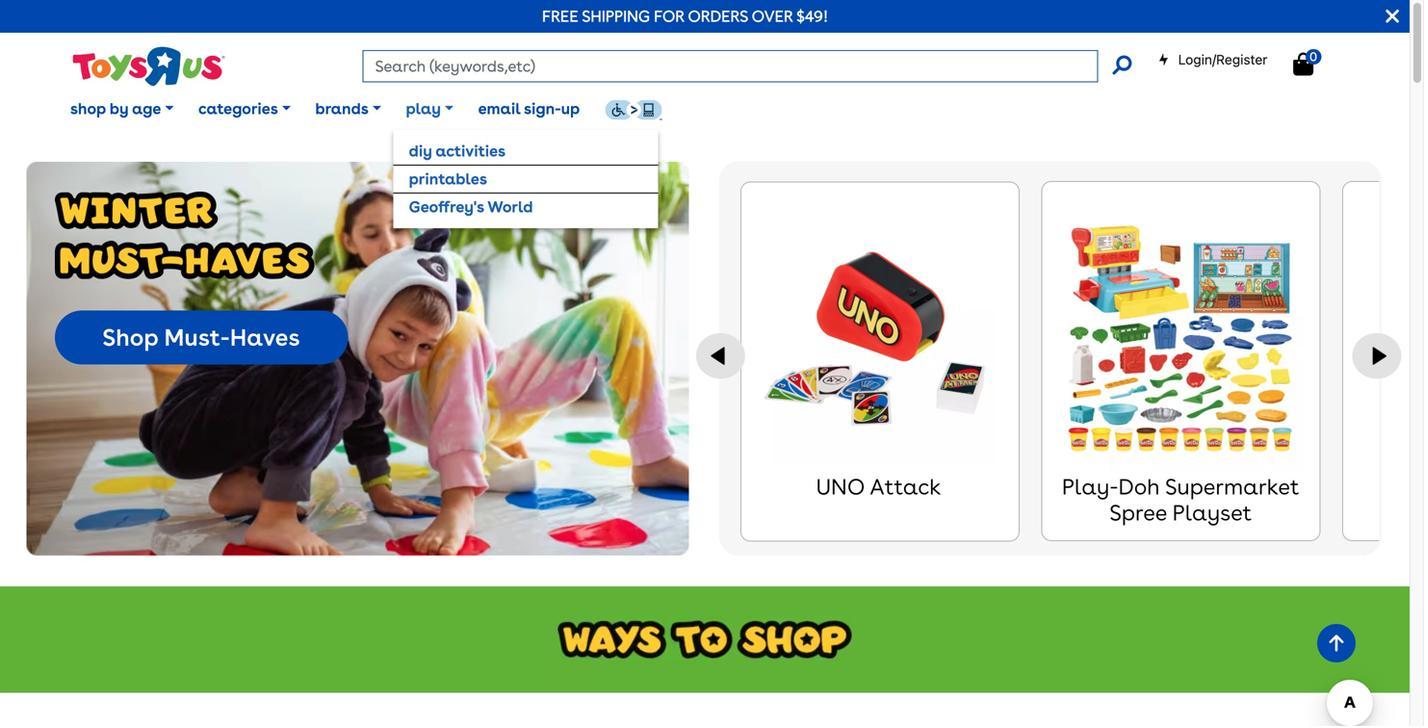 Task type: describe. For each thing, give the bounding box(es) containing it.
free
[[542, 7, 578, 26]]

shop
[[102, 323, 158, 352]]

world
[[488, 197, 533, 216]]

geoffrey's world link
[[394, 193, 658, 220]]

0 link
[[1293, 49, 1333, 77]]

free shipping for orders over $49!
[[542, 7, 828, 26]]

brands button
[[303, 85, 394, 133]]

email sign-up link
[[466, 85, 592, 133]]

printables
[[409, 169, 487, 188]]

menu bar containing shop by age
[[58, 75, 1410, 228]]

up
[[561, 99, 580, 118]]

activities
[[436, 141, 506, 160]]

shop
[[70, 99, 106, 118]]

play button
[[394, 85, 466, 133]]

winter must haves image
[[55, 191, 314, 279]]

shopping bag image
[[1293, 52, 1314, 76]]

age
[[132, 99, 161, 118]]

printables link
[[394, 165, 658, 192]]

Enter Keyword or Item No. search field
[[363, 50, 1098, 82]]

play
[[406, 99, 441, 118]]

this icon serves as a link to download the essential accessibility assistive technology app for individuals with physical disabilities. it is featured as part of our commitment to diversity and inclusion. image
[[605, 99, 662, 121]]

categories button
[[186, 85, 303, 133]]

shop by age button
[[58, 85, 186, 133]]

go to next image
[[1353, 333, 1402, 379]]

email
[[478, 99, 520, 118]]

$49!
[[797, 7, 828, 26]]

diy
[[409, 141, 432, 160]]

email sign-up
[[478, 99, 580, 118]]

twister hero image desktop image
[[26, 162, 689, 556]]



Task type: vqa. For each thing, say whether or not it's contained in the screenshot.
shopping bag icon for Kaleidoscope: Ultimate Coloring Nature Carry Case - Coloring Kit
no



Task type: locate. For each thing, give the bounding box(es) containing it.
haves
[[230, 323, 300, 352]]

play menu
[[394, 130, 658, 228]]

must-
[[164, 323, 230, 352]]

brands
[[315, 99, 369, 118]]

0
[[1310, 49, 1317, 64]]

ways to shop image
[[0, 586, 1410, 693]]

shop by age
[[70, 99, 161, 118]]

shop must-haves
[[102, 323, 300, 352]]

close button image
[[1386, 6, 1399, 27]]

free shipping for orders over $49! link
[[542, 7, 828, 26]]

by
[[110, 99, 129, 118]]

login/register
[[1178, 52, 1268, 67]]

go to previous image
[[696, 333, 746, 379]]

orders
[[688, 7, 748, 26]]

None search field
[[363, 50, 1132, 82]]

geoffrey's
[[409, 197, 484, 216]]

menu bar
[[58, 75, 1410, 228]]

diy activities link
[[394, 138, 658, 165]]

login/register button
[[1158, 50, 1268, 69]]

over
[[752, 7, 793, 26]]

diy activities printables geoffrey's world
[[409, 141, 533, 216]]

sign-
[[524, 99, 561, 118]]

toys r us image
[[71, 45, 225, 88]]

shipping
[[582, 7, 650, 26]]

for
[[654, 7, 684, 26]]

categories
[[198, 99, 278, 118]]



